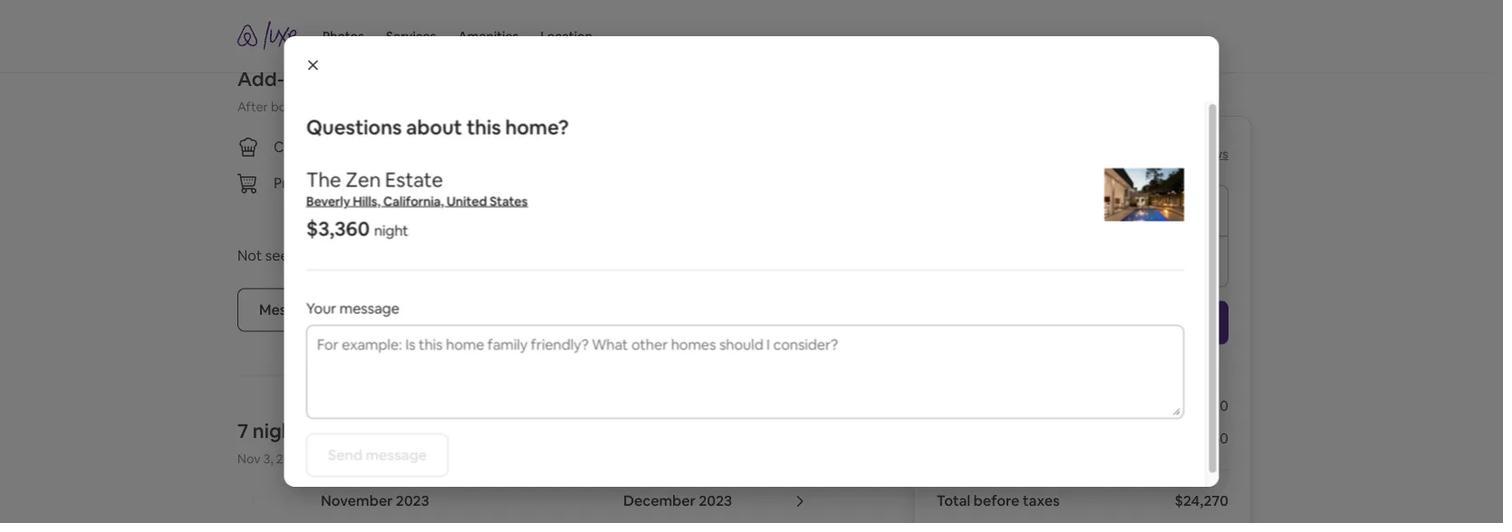 Task type: vqa. For each thing, say whether or not it's contained in the screenshot.
the right 'Montego'
no



Task type: describe. For each thing, give the bounding box(es) containing it.
beverly for hills
[[336, 419, 405, 445]]

trip inside button
[[334, 301, 358, 319]]

night
[[374, 222, 408, 240]]

message
[[259, 301, 319, 319]]

zen
[[345, 167, 381, 193]]

2023 right december at the bottom
[[699, 492, 732, 511]]

7
[[237, 419, 248, 445]]

2 nov from the left
[[316, 451, 339, 467]]

a inside button
[[323, 301, 331, 319]]

message for send message
[[365, 446, 427, 465]]

photos
[[323, 28, 364, 44]]

amenities button
[[458, 0, 519, 73]]

of
[[567, 98, 579, 115]]

services button
[[386, 0, 436, 73]]

airbnb luxe image
[[237, 21, 301, 50]]

taxes
[[1023, 492, 1060, 511]]

designer inside add-on services after booking this home, a trip designer can arrange any of these add-on services.
[[418, 98, 469, 115]]

questions about this home? dialog
[[284, 36, 1220, 488]]

reviews
[[1183, 146, 1229, 162]]

hills
[[409, 419, 448, 445]]

like
[[489, 247, 511, 265]]

pre-stocking
[[274, 174, 358, 193]]

november 2023
[[321, 492, 429, 511]]

to
[[514, 247, 529, 265]]

location
[[541, 28, 593, 44]]

united
[[446, 193, 487, 209]]

message a trip designer button
[[237, 289, 443, 332]]

2023 left -
[[276, 451, 305, 467]]

california,
[[383, 193, 444, 209]]

the
[[306, 167, 341, 193]]

$24,270
[[1175, 492, 1229, 511]]

send message button
[[306, 434, 448, 478]]

would
[[445, 247, 486, 265]]

location button
[[541, 0, 593, 73]]

questions about this home?
[[306, 115, 569, 140]]

3,
[[263, 451, 273, 467]]

$23,520
[[1176, 397, 1229, 416]]

can
[[472, 98, 493, 115]]

-
[[308, 451, 313, 467]]

2 reviews
[[1173, 146, 1229, 162]]

0 horizontal spatial on
[[284, 66, 308, 92]]

the zen estate beverly hills, california, united states $3,360 night
[[306, 167, 527, 242]]

stocking
[[301, 174, 358, 193]]

beverly hills, california, united states link
[[306, 193, 527, 209]]

any
[[544, 98, 564, 115]]

send message
[[328, 446, 427, 465]]

your message
[[306, 300, 399, 318]]

2 reviews button
[[1173, 146, 1229, 162]]

your
[[306, 300, 336, 318]]

order?
[[532, 247, 576, 265]]

1 nov from the left
[[237, 451, 261, 467]]

about
[[406, 115, 462, 140]]

states
[[489, 193, 527, 209]]

2023 right 10,
[[360, 451, 389, 467]]

you
[[418, 247, 442, 265]]

add-on services after booking this home, a trip designer can arrange any of these add-on services.
[[237, 66, 713, 115]]



Task type: locate. For each thing, give the bounding box(es) containing it.
december
[[624, 492, 696, 511]]

message
[[339, 300, 399, 318], [365, 446, 427, 465]]

booking
[[271, 98, 319, 115]]

2
[[1173, 146, 1181, 162]]

reserve
[[1056, 314, 1110, 332]]

reserve button
[[937, 301, 1229, 345]]

beverly
[[306, 193, 350, 209], [336, 419, 405, 445]]

these
[[582, 98, 615, 115]]

seeing
[[265, 247, 309, 265]]

estate
[[385, 167, 443, 193]]

1 horizontal spatial a
[[385, 98, 392, 115]]

on up booking
[[284, 66, 308, 92]]

this
[[322, 98, 343, 115], [466, 115, 501, 140]]

designer down that
[[361, 301, 421, 319]]

beverly inside the zen estate beverly hills, california, united states $3,360 night
[[306, 193, 350, 209]]

a right message
[[323, 301, 331, 319]]

chef
[[274, 138, 306, 156]]

this inside dialog
[[466, 115, 501, 140]]

nov
[[237, 451, 261, 467], [316, 451, 339, 467]]

designer
[[418, 98, 469, 115], [361, 301, 421, 319]]

11/10/2023 button
[[937, 185, 1229, 236]]

nov left 3,
[[237, 451, 261, 467]]

0 vertical spatial on
[[284, 66, 308, 92]]

designer inside button
[[361, 301, 421, 319]]

message for your message
[[339, 300, 399, 318]]

beverly down stocking
[[306, 193, 350, 209]]

0 horizontal spatial trip
[[334, 301, 358, 319]]

trip up about
[[394, 98, 415, 115]]

0 horizontal spatial this
[[322, 98, 343, 115]]

1 vertical spatial on
[[645, 98, 660, 115]]

a
[[385, 98, 392, 115], [323, 301, 331, 319]]

this inside add-on services after booking this home, a trip designer can arrange any of these add-on services.
[[322, 98, 343, 115]]

services
[[313, 66, 390, 92]]

1 horizontal spatial this
[[466, 115, 501, 140]]

$750
[[1196, 430, 1229, 448]]

1 horizontal spatial on
[[645, 98, 660, 115]]

add-
[[618, 98, 645, 115]]

1 vertical spatial designer
[[361, 301, 421, 319]]

services
[[386, 28, 436, 44]]

trip down something
[[334, 301, 358, 319]]

trip
[[394, 98, 415, 115], [334, 301, 358, 319]]

nov right -
[[316, 451, 339, 467]]

this up questions
[[322, 98, 343, 115]]

a right home,
[[385, 98, 392, 115]]

2023
[[276, 451, 305, 467], [360, 451, 389, 467], [396, 492, 429, 511], [699, 492, 732, 511]]

0 vertical spatial designer
[[418, 98, 469, 115]]

1 horizontal spatial nov
[[316, 451, 339, 467]]

10,
[[341, 451, 357, 467]]

on left services.
[[645, 98, 660, 115]]

photos button
[[323, 0, 364, 73]]

11/10/2023
[[1094, 209, 1157, 225]]

after
[[237, 98, 268, 115]]

1 vertical spatial a
[[323, 301, 331, 319]]

not
[[237, 247, 262, 265]]

add-
[[237, 66, 284, 92]]

home?
[[505, 115, 569, 140]]

1 horizontal spatial trip
[[394, 98, 415, 115]]

something
[[312, 247, 384, 265]]

0 vertical spatial a
[[385, 98, 392, 115]]

0 vertical spatial beverly
[[306, 193, 350, 209]]

not seeing something that you would like to order?
[[237, 247, 576, 265]]

arrange
[[495, 98, 541, 115]]

home,
[[345, 98, 382, 115]]

trip inside add-on services after booking this home, a trip designer can arrange any of these add-on services.
[[394, 98, 415, 115]]

on
[[284, 66, 308, 92], [645, 98, 660, 115]]

total before taxes
[[937, 492, 1060, 511]]

beverly inside 7 nights in beverly hills nov 3, 2023 - nov 10, 2023
[[336, 419, 405, 445]]

0 horizontal spatial a
[[323, 301, 331, 319]]

nights
[[253, 419, 311, 445]]

december 2023
[[624, 492, 732, 511]]

this down can
[[466, 115, 501, 140]]

services.
[[663, 98, 713, 115]]

Your message text field
[[310, 329, 1181, 416]]

designer up questions about this home?
[[418, 98, 469, 115]]

send
[[328, 446, 362, 465]]

1 vertical spatial beverly
[[336, 419, 405, 445]]

message down "hills"
[[365, 446, 427, 465]]

2023 right november
[[396, 492, 429, 511]]

a inside add-on services after booking this home, a trip designer can arrange any of these add-on services.
[[385, 98, 392, 115]]

in
[[315, 419, 332, 445]]

$3,360
[[306, 216, 370, 242]]

0 horizontal spatial nov
[[237, 451, 261, 467]]

7 nights in beverly hills nov 3, 2023 - nov 10, 2023
[[237, 419, 448, 467]]

calendar application
[[216, 473, 1439, 524]]

pre-
[[274, 174, 301, 193]]

0 vertical spatial message
[[339, 300, 399, 318]]

that
[[387, 247, 415, 265]]

beverly for hills,
[[306, 193, 350, 209]]

1 vertical spatial message
[[365, 446, 427, 465]]

hills,
[[353, 193, 380, 209]]

0 vertical spatial trip
[[394, 98, 415, 115]]

message a trip designer
[[259, 301, 421, 319]]

before
[[974, 492, 1020, 511]]

message inside button
[[365, 446, 427, 465]]

message right your
[[339, 300, 399, 318]]

amenities
[[458, 28, 519, 44]]

november
[[321, 492, 393, 511]]

total
[[937, 492, 971, 511]]

questions
[[306, 115, 402, 140]]

1 vertical spatial trip
[[334, 301, 358, 319]]

beverly up send message
[[336, 419, 405, 445]]



